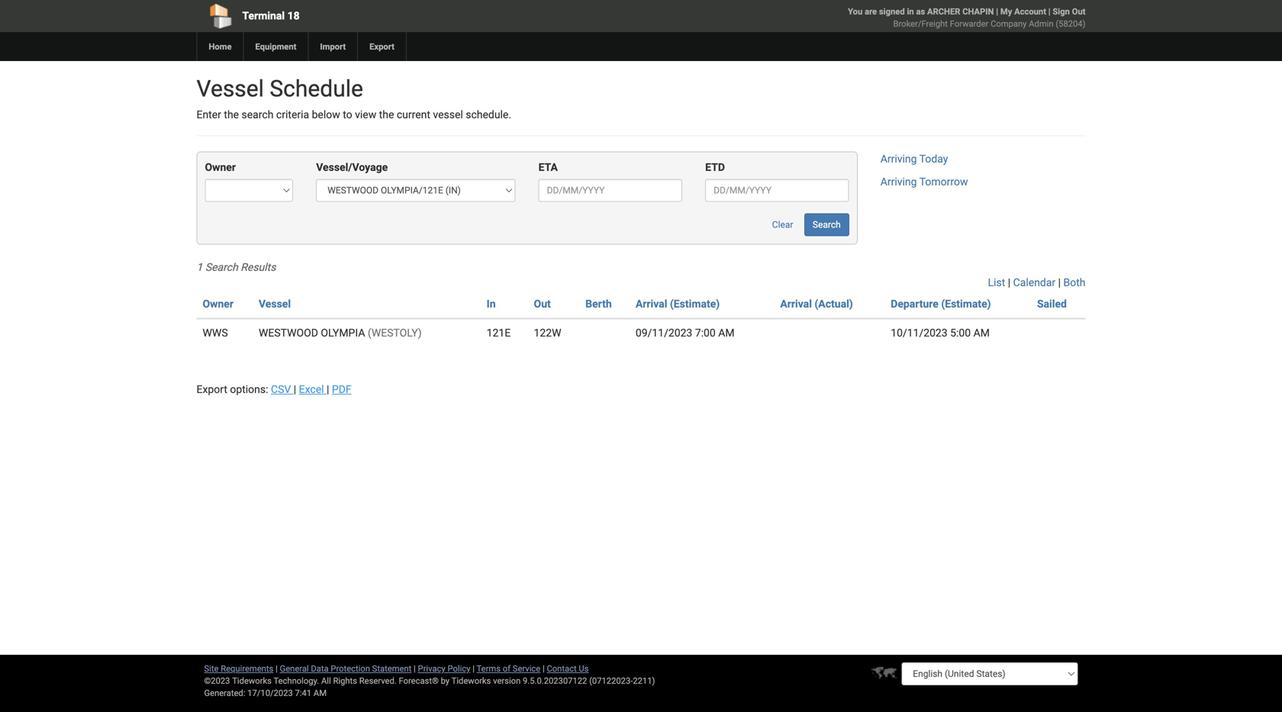 Task type: describe. For each thing, give the bounding box(es) containing it.
options:
[[230, 383, 268, 396]]

2211)
[[633, 676, 656, 686]]

technology.
[[274, 676, 319, 686]]

| right csv
[[294, 383, 296, 396]]

us
[[579, 664, 589, 674]]

(actual)
[[815, 298, 854, 310]]

import
[[320, 42, 346, 52]]

1 vertical spatial owner
[[203, 298, 234, 310]]

(estimate) for departure (estimate)
[[942, 298, 992, 310]]

1
[[197, 261, 203, 274]]

in
[[487, 298, 496, 310]]

10/11/2023 5:00 am
[[891, 327, 990, 339]]

sailed
[[1038, 298, 1068, 310]]

vessel
[[433, 108, 463, 121]]

departure
[[891, 298, 939, 310]]

7:00
[[695, 327, 716, 339]]

terms
[[477, 664, 501, 674]]

version
[[493, 676, 521, 686]]

my
[[1001, 6, 1013, 16]]

| up tideworks
[[473, 664, 475, 674]]

7:41
[[295, 688, 312, 698]]

| left both link on the top right
[[1059, 276, 1062, 289]]

vessel schedule enter the search criteria below to view the current vessel schedule.
[[197, 75, 512, 121]]

terminal 18 link
[[197, 0, 554, 32]]

requirements
[[221, 664, 274, 674]]

in link
[[487, 298, 496, 310]]

export for export options: csv | excel | pdf
[[197, 383, 227, 396]]

current
[[397, 108, 431, 121]]

account
[[1015, 6, 1047, 16]]

(58204)
[[1056, 19, 1086, 29]]

as
[[917, 6, 926, 16]]

are
[[865, 6, 878, 16]]

statement
[[372, 664, 412, 674]]

pdf link
[[332, 383, 352, 396]]

criteria
[[276, 108, 309, 121]]

list
[[989, 276, 1006, 289]]

etd
[[706, 161, 725, 174]]

clear
[[773, 219, 794, 230]]

arrival (actual)
[[781, 298, 854, 310]]

by
[[441, 676, 450, 686]]

forwarder
[[951, 19, 989, 29]]

1 search results list | calendar | both
[[197, 261, 1086, 289]]

owner link
[[203, 298, 234, 310]]

search
[[242, 108, 274, 121]]

site requirements link
[[204, 664, 274, 674]]

home link
[[197, 32, 243, 61]]

| right the list
[[1009, 276, 1011, 289]]

(07122023-
[[590, 676, 633, 686]]

5:00
[[951, 327, 971, 339]]

1 vertical spatial out
[[534, 298, 551, 310]]

(estimate) for arrival (estimate)
[[670, 298, 720, 310]]

vessel/voyage
[[316, 161, 388, 174]]

sailed link
[[1038, 298, 1068, 310]]

terms of service link
[[477, 664, 541, 674]]

arrival (actual) link
[[781, 298, 854, 310]]

data
[[311, 664, 329, 674]]

archer
[[928, 6, 961, 16]]

calendar link
[[1014, 276, 1056, 289]]

| left the pdf
[[327, 383, 329, 396]]

sign out link
[[1053, 6, 1086, 16]]

both link
[[1064, 276, 1086, 289]]

export for export
[[370, 42, 395, 52]]

home
[[209, 42, 232, 52]]

schedule.
[[466, 108, 512, 121]]

contact us link
[[547, 664, 589, 674]]

both
[[1064, 276, 1086, 289]]

general
[[280, 664, 309, 674]]

below
[[312, 108, 340, 121]]

terminal 18
[[242, 10, 300, 22]]

arriving tomorrow
[[881, 176, 969, 188]]

admin
[[1030, 19, 1054, 29]]

tideworks
[[452, 676, 491, 686]]

| up the 9.5.0.202307122
[[543, 664, 545, 674]]

am inside site requirements | general data protection statement | privacy policy | terms of service | contact us ©2023 tideworks technology. all rights reserved. forecast® by tideworks version 9.5.0.202307122 (07122023-2211) generated: 17/10/2023 7:41 am
[[314, 688, 327, 698]]

privacy policy link
[[418, 664, 471, 674]]

excel
[[299, 383, 324, 396]]

122w
[[534, 327, 562, 339]]



Task type: vqa. For each thing, say whether or not it's contained in the screenshot.
the Terms of Service link
yes



Task type: locate. For each thing, give the bounding box(es) containing it.
pdf
[[332, 383, 352, 396]]

results
[[241, 261, 276, 274]]

0 vertical spatial out
[[1073, 6, 1086, 16]]

arriving up arriving tomorrow
[[881, 153, 918, 165]]

0 vertical spatial export
[[370, 42, 395, 52]]

clear button
[[764, 213, 802, 236]]

1 horizontal spatial the
[[379, 108, 394, 121]]

owner down enter
[[205, 161, 236, 174]]

121e
[[487, 327, 511, 339]]

you
[[848, 6, 863, 16]]

eta
[[539, 161, 558, 174]]

equipment link
[[243, 32, 308, 61]]

export inside export "link"
[[370, 42, 395, 52]]

departure (estimate)
[[891, 298, 992, 310]]

arriving for arriving tomorrow
[[881, 176, 918, 188]]

protection
[[331, 664, 370, 674]]

am right 7:00 on the right of the page
[[719, 327, 735, 339]]

| left general
[[276, 664, 278, 674]]

of
[[503, 664, 511, 674]]

vessel inside vessel schedule enter the search criteria below to view the current vessel schedule.
[[197, 75, 264, 102]]

|
[[997, 6, 999, 16], [1049, 6, 1051, 16], [1009, 276, 1011, 289], [1059, 276, 1062, 289], [294, 383, 296, 396], [327, 383, 329, 396], [276, 664, 278, 674], [414, 664, 416, 674], [473, 664, 475, 674], [543, 664, 545, 674]]

arriving down arriving today link
[[881, 176, 918, 188]]

0 vertical spatial arriving
[[881, 153, 918, 165]]

wws
[[203, 327, 228, 339]]

enter
[[197, 108, 221, 121]]

arrival (estimate) link
[[636, 298, 720, 310]]

(estimate) up 5:00
[[942, 298, 992, 310]]

1 vertical spatial export
[[197, 383, 227, 396]]

rights
[[333, 676, 357, 686]]

all
[[321, 676, 331, 686]]

search
[[813, 219, 841, 230], [205, 261, 238, 274]]

2 arriving from the top
[[881, 176, 918, 188]]

1 horizontal spatial am
[[719, 327, 735, 339]]

vessel up westwood
[[259, 298, 291, 310]]

arrival (estimate)
[[636, 298, 720, 310]]

1 horizontal spatial out
[[1073, 6, 1086, 16]]

signed
[[880, 6, 905, 16]]

tomorrow
[[920, 176, 969, 188]]

the right view
[[379, 108, 394, 121]]

1 (estimate) from the left
[[670, 298, 720, 310]]

search button
[[805, 213, 850, 236]]

1 horizontal spatial arrival
[[781, 298, 812, 310]]

export link
[[357, 32, 406, 61]]

search inside button
[[813, 219, 841, 230]]

berth link
[[586, 298, 612, 310]]

owner up wws
[[203, 298, 234, 310]]

1 the from the left
[[224, 108, 239, 121]]

am for 10/11/2023 5:00 am
[[974, 327, 990, 339]]

arrival for arrival (estimate)
[[636, 298, 668, 310]]

0 horizontal spatial the
[[224, 108, 239, 121]]

1 vertical spatial search
[[205, 261, 238, 274]]

| left "my"
[[997, 6, 999, 16]]

general data protection statement link
[[280, 664, 412, 674]]

broker/freight
[[894, 19, 948, 29]]

export
[[370, 42, 395, 52], [197, 383, 227, 396]]

company
[[991, 19, 1027, 29]]

out inside you are signed in as archer chapin | my account | sign out broker/freight forwarder company admin (58204)
[[1073, 6, 1086, 16]]

arrival
[[636, 298, 668, 310], [781, 298, 812, 310]]

calendar
[[1014, 276, 1056, 289]]

09/11/2023 7:00 am
[[636, 327, 735, 339]]

privacy
[[418, 664, 446, 674]]

view
[[355, 108, 377, 121]]

0 vertical spatial vessel
[[197, 75, 264, 102]]

sign
[[1053, 6, 1071, 16]]

2 (estimate) from the left
[[942, 298, 992, 310]]

list link
[[989, 276, 1006, 289]]

0 vertical spatial owner
[[205, 161, 236, 174]]

import link
[[308, 32, 357, 61]]

forecast®
[[399, 676, 439, 686]]

out up the 122w on the left top of the page
[[534, 298, 551, 310]]

my account link
[[1001, 6, 1047, 16]]

vessel up enter
[[197, 75, 264, 102]]

| up forecast®
[[414, 664, 416, 674]]

equipment
[[255, 42, 297, 52]]

1 horizontal spatial (estimate)
[[942, 298, 992, 310]]

©2023 tideworks
[[204, 676, 272, 686]]

search right the clear at the top of the page
[[813, 219, 841, 230]]

terminal
[[242, 10, 285, 22]]

site
[[204, 664, 219, 674]]

18
[[288, 10, 300, 22]]

0 horizontal spatial out
[[534, 298, 551, 310]]

1 horizontal spatial export
[[370, 42, 395, 52]]

arrival for arrival (actual)
[[781, 298, 812, 310]]

berth
[[586, 298, 612, 310]]

search right 1
[[205, 261, 238, 274]]

09/11/2023
[[636, 327, 693, 339]]

reserved.
[[359, 676, 397, 686]]

search inside 1 search results list | calendar | both
[[205, 261, 238, 274]]

arriving tomorrow link
[[881, 176, 969, 188]]

am down all
[[314, 688, 327, 698]]

0 horizontal spatial search
[[205, 261, 238, 274]]

today
[[920, 153, 949, 165]]

generated:
[[204, 688, 245, 698]]

in
[[908, 6, 915, 16]]

| left sign
[[1049, 6, 1051, 16]]

out link
[[534, 298, 551, 310]]

0 horizontal spatial export
[[197, 383, 227, 396]]

am for 09/11/2023 7:00 am
[[719, 327, 735, 339]]

1 arrival from the left
[[636, 298, 668, 310]]

1 horizontal spatial search
[[813, 219, 841, 230]]

export left the options:
[[197, 383, 227, 396]]

ETD text field
[[706, 179, 850, 202]]

contact
[[547, 664, 577, 674]]

vessel for vessel
[[259, 298, 291, 310]]

you are signed in as archer chapin | my account | sign out broker/freight forwarder company admin (58204)
[[848, 6, 1086, 29]]

excel link
[[299, 383, 327, 396]]

0 horizontal spatial am
[[314, 688, 327, 698]]

0 vertical spatial search
[[813, 219, 841, 230]]

0 horizontal spatial arrival
[[636, 298, 668, 310]]

arrival left (actual)
[[781, 298, 812, 310]]

arriving for arriving today
[[881, 153, 918, 165]]

2 the from the left
[[379, 108, 394, 121]]

am right 5:00
[[974, 327, 990, 339]]

1 arriving from the top
[[881, 153, 918, 165]]

vessel for vessel schedule enter the search criteria below to view the current vessel schedule.
[[197, 75, 264, 102]]

1 vertical spatial arriving
[[881, 176, 918, 188]]

(estimate) up 09/11/2023 7:00 am
[[670, 298, 720, 310]]

out up (58204)
[[1073, 6, 1086, 16]]

ETA text field
[[539, 179, 683, 202]]

(westoly)
[[368, 327, 422, 339]]

1 vertical spatial vessel
[[259, 298, 291, 310]]

export down terminal 18 link at the top left of page
[[370, 42, 395, 52]]

service
[[513, 664, 541, 674]]

chapin
[[963, 6, 995, 16]]

westwood olympia (westoly)
[[259, 327, 422, 339]]

to
[[343, 108, 353, 121]]

policy
[[448, 664, 471, 674]]

arriving today
[[881, 153, 949, 165]]

2 horizontal spatial am
[[974, 327, 990, 339]]

arrival down 1 search results list | calendar | both
[[636, 298, 668, 310]]

2 arrival from the left
[[781, 298, 812, 310]]

site requirements | general data protection statement | privacy policy | terms of service | contact us ©2023 tideworks technology. all rights reserved. forecast® by tideworks version 9.5.0.202307122 (07122023-2211) generated: 17/10/2023 7:41 am
[[204, 664, 656, 698]]

0 horizontal spatial (estimate)
[[670, 298, 720, 310]]

9.5.0.202307122
[[523, 676, 587, 686]]

the right enter
[[224, 108, 239, 121]]



